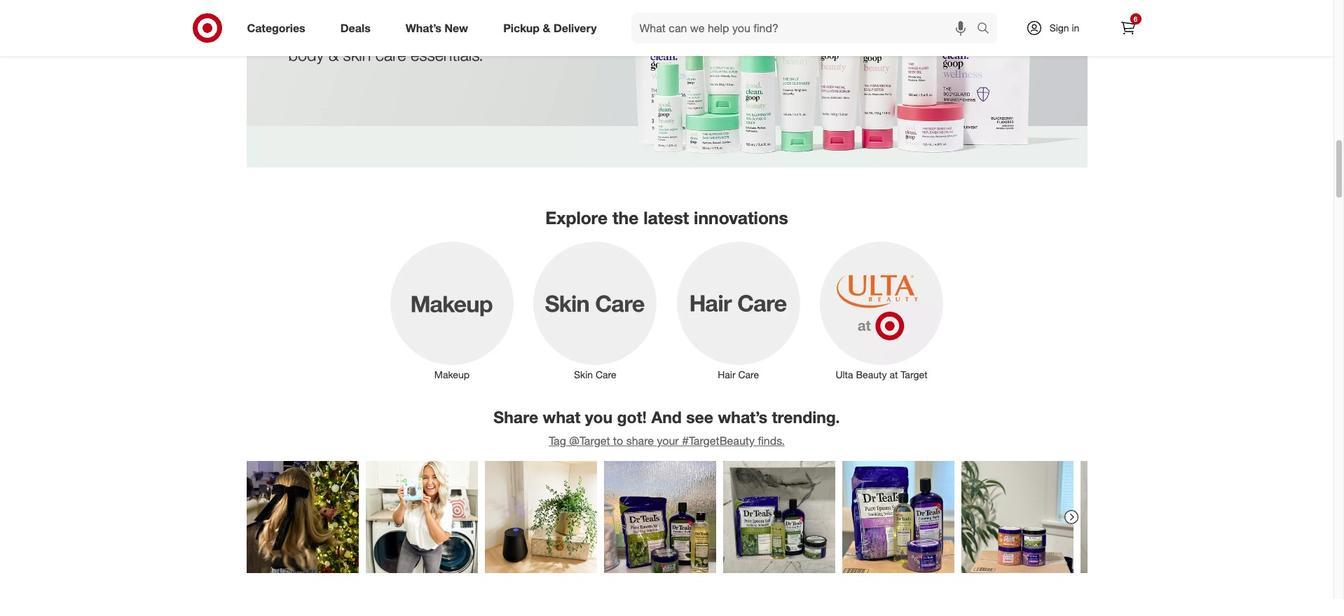 Task type: vqa. For each thing, say whether or not it's contained in the screenshot.
THE LATEST
yes



Task type: describe. For each thing, give the bounding box(es) containing it.
& inside a consciously clean collection of hair, body & skin care essentials.
[[329, 45, 339, 65]]

a consciously clean collection of hair, body & skin care essentials.
[[289, 26, 549, 65]]

skin
[[343, 45, 371, 65]]

essentials.
[[411, 45, 484, 65]]

new
[[445, 21, 469, 35]]

pickup & delivery
[[504, 21, 597, 35]]

what
[[543, 408, 581, 427]]

sign in link
[[1014, 13, 1102, 43]]

pickup & delivery link
[[492, 13, 615, 43]]

search
[[971, 22, 1005, 36]]

got!
[[617, 408, 647, 427]]

#targetbeauty
[[682, 434, 755, 448]]

deals
[[341, 21, 371, 35]]

what's
[[718, 408, 768, 427]]

2 user image by caroldeltoro image from the left
[[843, 461, 955, 574]]

deals link
[[329, 13, 388, 43]]

finds.
[[758, 434, 785, 448]]

hair,
[[522, 26, 549, 46]]

a
[[289, 26, 299, 46]]

collection
[[433, 26, 499, 46]]

what's new
[[406, 21, 469, 35]]

latest
[[644, 208, 689, 229]]

body
[[289, 45, 324, 65]]

makeup link
[[381, 239, 524, 382]]

6
[[1134, 15, 1138, 23]]

explore the latest innovations
[[546, 208, 789, 229]]

what's new link
[[394, 13, 486, 43]]

of
[[504, 26, 517, 46]]

tag @target to share your #targetbeauty finds. link
[[549, 434, 785, 448]]

1 user image by caroldeltoro image from the left
[[723, 461, 836, 574]]

categories link
[[235, 13, 323, 43]]



Task type: locate. For each thing, give the bounding box(es) containing it.
explore
[[546, 208, 608, 229]]

delivery
[[554, 21, 597, 35]]

user image by alexandreagarza image
[[1081, 461, 1193, 574]]

consciously
[[303, 26, 386, 46]]

the
[[613, 208, 639, 229]]

ulta
[[836, 369, 854, 381]]

trending.
[[772, 408, 841, 427]]

skin care link
[[524, 239, 667, 382]]

tag
[[549, 434, 567, 448]]

& inside 'link'
[[543, 21, 551, 35]]

and
[[652, 408, 682, 427]]

target
[[901, 369, 928, 381]]

1 horizontal spatial care
[[739, 369, 760, 381]]

&
[[543, 21, 551, 35], [329, 45, 339, 65]]

1 vertical spatial &
[[329, 45, 339, 65]]

care for hair care
[[739, 369, 760, 381]]

hair care
[[718, 369, 760, 381]]

6 link
[[1113, 13, 1144, 43]]

you
[[585, 408, 613, 427]]

& left 'skin'
[[329, 45, 339, 65]]

skin care
[[574, 369, 617, 381]]

beauty
[[857, 369, 887, 381]]

ulta beauty at target link
[[810, 239, 954, 382]]

care for skin care
[[596, 369, 617, 381]]

1 care from the left
[[596, 369, 617, 381]]

clean
[[390, 26, 428, 46]]

at
[[890, 369, 899, 381]]

share
[[494, 408, 539, 427]]

sign in
[[1050, 22, 1080, 34]]

your
[[657, 434, 679, 448]]

0 horizontal spatial care
[[596, 369, 617, 381]]

skin
[[574, 369, 593, 381]]

user image by juliana_lovesglam image
[[604, 461, 716, 574]]

What can we help you find? suggestions appear below search field
[[631, 13, 981, 43]]

user image by @gabriella.ennesser image
[[246, 461, 359, 574]]

1 horizontal spatial &
[[543, 21, 551, 35]]

user image by chelseehood image
[[485, 461, 597, 574]]

0 horizontal spatial user image by caroldeltoro image
[[723, 461, 836, 574]]

to
[[614, 434, 624, 448]]

care
[[596, 369, 617, 381], [739, 369, 760, 381]]

share
[[627, 434, 654, 448]]

0 vertical spatial &
[[543, 21, 551, 35]]

user image by jessicamadisonhome image
[[366, 461, 478, 574]]

@target
[[570, 434, 611, 448]]

care right the skin
[[596, 369, 617, 381]]

ulta beauty at target
[[836, 369, 928, 381]]

good.clean.goop image
[[246, 0, 1088, 167]]

makeup
[[435, 369, 470, 381]]

3 user image by caroldeltoro image from the left
[[962, 461, 1074, 574]]

hair care link
[[667, 239, 810, 382]]

care right hair
[[739, 369, 760, 381]]

care
[[376, 45, 406, 65]]

hair
[[718, 369, 736, 381]]

share what you got! and see what's trending. tag @target to share your #targetbeauty finds.
[[494, 408, 841, 448]]

search button
[[971, 13, 1005, 46]]

0 horizontal spatial &
[[329, 45, 339, 65]]

innovations
[[694, 208, 789, 229]]

see
[[687, 408, 714, 427]]

1 horizontal spatial user image by caroldeltoro image
[[843, 461, 955, 574]]

in
[[1072, 22, 1080, 34]]

& right pickup on the top
[[543, 21, 551, 35]]

2 horizontal spatial user image by caroldeltoro image
[[962, 461, 1074, 574]]

2 care from the left
[[739, 369, 760, 381]]

pickup
[[504, 21, 540, 35]]

what's
[[406, 21, 442, 35]]

categories
[[247, 21, 306, 35]]

sign
[[1050, 22, 1070, 34]]

user image by caroldeltoro image
[[723, 461, 836, 574], [843, 461, 955, 574], [962, 461, 1074, 574]]



